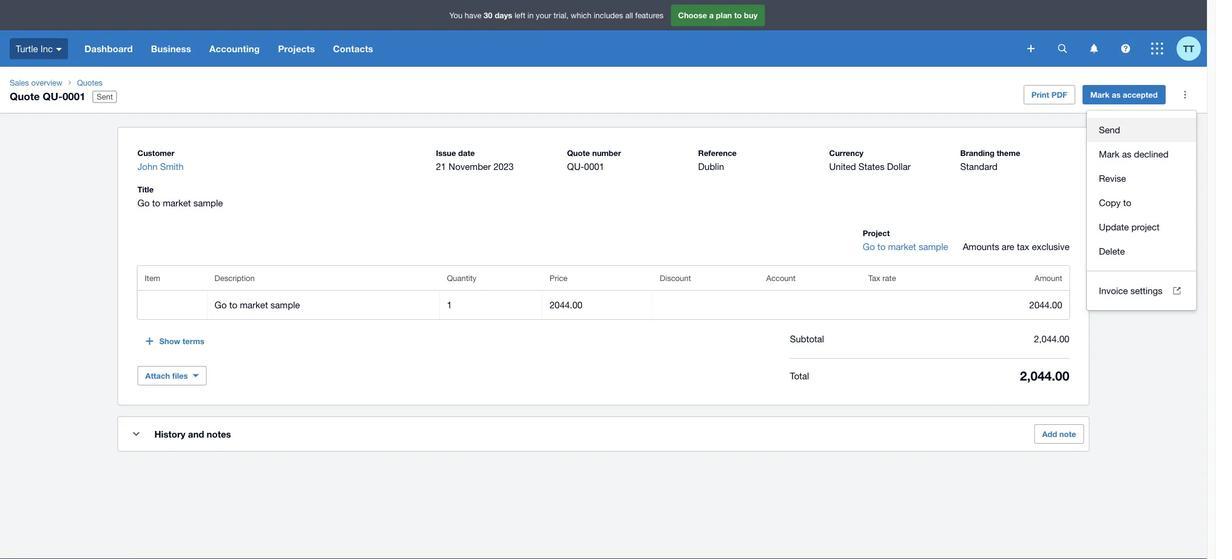 Task type: describe. For each thing, give the bounding box(es) containing it.
group containing send
[[1087, 110, 1197, 310]]

smith
[[160, 161, 184, 171]]

customer john smith
[[137, 148, 184, 171]]

mark as accepted
[[1091, 90, 1158, 99]]

overflow menu image
[[1173, 83, 1198, 107]]

to inside copy to button
[[1124, 197, 1132, 208]]

project
[[1132, 222, 1160, 232]]

quantity
[[447, 273, 477, 283]]

issue date 21 november 2023
[[436, 148, 514, 171]]

delete
[[1099, 246, 1125, 256]]

invoice settings link
[[1087, 279, 1197, 303]]

a
[[709, 10, 714, 20]]

projects
[[278, 43, 315, 54]]

0001 inside "quote number qu-0001"
[[584, 161, 605, 171]]

currency united states dollar
[[830, 148, 911, 171]]

customer
[[137, 148, 175, 158]]

1 2044.00 from the left
[[550, 299, 583, 310]]

sent
[[97, 92, 113, 101]]

accounting
[[209, 43, 260, 54]]

your
[[536, 10, 552, 20]]

sales
[[10, 78, 29, 87]]

go for project go to market sample
[[863, 241, 875, 252]]

market inside quote line items element
[[240, 299, 268, 310]]

left
[[515, 10, 526, 20]]

1
[[447, 299, 452, 310]]

declined
[[1134, 149, 1169, 159]]

quote line items element
[[137, 266, 1070, 319]]

invoice
[[1099, 285, 1128, 296]]

21
[[436, 161, 446, 171]]

banner containing dashboard
[[0, 0, 1207, 67]]

revise
[[1099, 173, 1126, 184]]

files
[[172, 371, 188, 380]]

mark as declined
[[1099, 149, 1169, 159]]

business button
[[142, 30, 200, 67]]

turtle inc button
[[0, 30, 75, 67]]

2,044.00 for subtotal
[[1034, 333, 1070, 344]]

states
[[859, 161, 885, 171]]

update project button
[[1087, 215, 1197, 239]]

united
[[830, 161, 856, 171]]

30
[[484, 10, 493, 20]]

tax
[[869, 273, 881, 283]]

business
[[151, 43, 191, 54]]

market for title go to market sample
[[163, 197, 191, 208]]

mark for mark as declined
[[1099, 149, 1120, 159]]

revise button
[[1087, 166, 1197, 191]]

print pdf
[[1032, 90, 1068, 99]]

send button
[[1087, 118, 1197, 142]]

print
[[1032, 90, 1050, 99]]

and
[[188, 429, 204, 439]]

history and notes
[[154, 429, 231, 439]]

note
[[1060, 429, 1077, 439]]

1 horizontal spatial svg image
[[1058, 44, 1067, 53]]

accounting button
[[200, 30, 269, 67]]

0 horizontal spatial qu-
[[43, 90, 62, 102]]

2 horizontal spatial svg image
[[1121, 44, 1131, 53]]

sample for project go to market sample
[[919, 241, 949, 252]]

are
[[1002, 241, 1015, 252]]

theme
[[997, 148, 1021, 158]]

description
[[215, 273, 255, 283]]

projects button
[[269, 30, 324, 67]]

2 horizontal spatial svg image
[[1152, 42, 1164, 55]]

choose
[[678, 10, 707, 20]]

qu- inside "quote number qu-0001"
[[567, 161, 584, 171]]

delete button
[[1087, 239, 1197, 263]]

subtotal
[[790, 333, 824, 344]]

choose a plan to buy
[[678, 10, 758, 20]]

send
[[1099, 124, 1121, 135]]

contacts
[[333, 43, 373, 54]]

rate
[[883, 273, 896, 283]]

tax
[[1017, 241, 1030, 252]]

add
[[1043, 429, 1058, 439]]

currency
[[830, 148, 864, 158]]

to inside quote line items element
[[229, 299, 237, 310]]

toggle image
[[133, 432, 140, 436]]

2 2044.00 from the left
[[1030, 299, 1063, 310]]

days
[[495, 10, 513, 20]]

sample for title go to market sample
[[193, 197, 223, 208]]

attach files button
[[137, 366, 207, 385]]

go to market sample
[[215, 299, 300, 310]]

svg image inside turtle inc popup button
[[56, 48, 62, 51]]

overview
[[31, 78, 62, 87]]

go inside quote line items element
[[215, 299, 227, 310]]

mark as accepted button
[[1083, 85, 1166, 104]]

tt
[[1184, 43, 1195, 54]]

total
[[790, 370, 809, 381]]

2,044.00 for total
[[1020, 368, 1070, 383]]



Task type: vqa. For each thing, say whether or not it's contained in the screenshot.
Choose a plan to buy
yes



Task type: locate. For each thing, give the bounding box(es) containing it.
navigation
[[75, 30, 1019, 67]]

date
[[458, 148, 475, 158]]

1 vertical spatial as
[[1122, 149, 1132, 159]]

mark
[[1091, 90, 1110, 99], [1099, 149, 1120, 159]]

pdf
[[1052, 90, 1068, 99]]

to down project
[[878, 241, 886, 252]]

includes
[[594, 10, 623, 20]]

quote
[[10, 90, 40, 102], [567, 148, 590, 158]]

go for title go to market sample
[[137, 197, 150, 208]]

mark for mark as accepted
[[1091, 90, 1110, 99]]

svg image up print
[[1028, 45, 1035, 52]]

sample inside quote line items element
[[271, 299, 300, 310]]

item
[[145, 273, 160, 283]]

go down description
[[215, 299, 227, 310]]

sales overview
[[10, 78, 62, 87]]

exclusive
[[1032, 241, 1070, 252]]

svg image up pdf
[[1058, 44, 1067, 53]]

0 vertical spatial 2,044.00
[[1034, 333, 1070, 344]]

mark inside "button"
[[1099, 149, 1120, 159]]

2 horizontal spatial go
[[863, 241, 875, 252]]

market inside title go to market sample
[[163, 197, 191, 208]]

2 vertical spatial go
[[215, 299, 227, 310]]

0 vertical spatial sample
[[193, 197, 223, 208]]

title go to market sample
[[137, 185, 223, 208]]

0 horizontal spatial market
[[163, 197, 191, 208]]

go inside the project go to market sample
[[863, 241, 875, 252]]

0 horizontal spatial quote
[[10, 90, 40, 102]]

navigation containing dashboard
[[75, 30, 1019, 67]]

0 vertical spatial go
[[137, 197, 150, 208]]

turtle
[[16, 43, 38, 54]]

svg image
[[1152, 42, 1164, 55], [1091, 44, 1098, 53], [1028, 45, 1035, 52]]

1 vertical spatial qu-
[[567, 161, 584, 171]]

1 vertical spatial mark
[[1099, 149, 1120, 159]]

as left 'declined' at top
[[1122, 149, 1132, 159]]

you have 30 days left in your trial, which includes all features
[[450, 10, 664, 20]]

1 horizontal spatial 0001
[[584, 161, 605, 171]]

reference dublin
[[698, 148, 737, 171]]

which
[[571, 10, 592, 20]]

0 horizontal spatial 0001
[[62, 90, 85, 102]]

inc
[[41, 43, 53, 54]]

reference
[[698, 148, 737, 158]]

quote number qu-0001
[[567, 148, 621, 171]]

market inside the project go to market sample
[[888, 241, 917, 252]]

mark as declined button
[[1087, 142, 1197, 166]]

issue
[[436, 148, 456, 158]]

svg image right inc
[[56, 48, 62, 51]]

update project
[[1099, 222, 1160, 232]]

svg image up mark as accepted
[[1091, 44, 1098, 53]]

sample
[[193, 197, 223, 208], [919, 241, 949, 252], [271, 299, 300, 310]]

toggle button
[[124, 422, 148, 446]]

copy to button
[[1087, 191, 1197, 215]]

copy to
[[1099, 197, 1132, 208]]

title
[[137, 185, 154, 194]]

have
[[465, 10, 482, 20]]

to down description
[[229, 299, 237, 310]]

trial,
[[554, 10, 569, 20]]

add note
[[1043, 429, 1077, 439]]

mark up send
[[1091, 90, 1110, 99]]

quote left number
[[567, 148, 590, 158]]

2 horizontal spatial sample
[[919, 241, 949, 252]]

market down description
[[240, 299, 268, 310]]

attach
[[145, 371, 170, 380]]

project go to market sample
[[863, 228, 949, 252]]

market for project go to market sample
[[888, 241, 917, 252]]

to down title
[[152, 197, 160, 208]]

0 vertical spatial 0001
[[62, 90, 85, 102]]

mark inside button
[[1091, 90, 1110, 99]]

2 vertical spatial sample
[[271, 299, 300, 310]]

banner
[[0, 0, 1207, 67]]

dashboard
[[84, 43, 133, 54]]

amounts are tax exclusive
[[963, 241, 1070, 252]]

quote down "sales"
[[10, 90, 40, 102]]

quote for quote qu-0001
[[10, 90, 40, 102]]

to right copy
[[1124, 197, 1132, 208]]

as inside "button"
[[1122, 149, 1132, 159]]

svg image
[[1058, 44, 1067, 53], [1121, 44, 1131, 53], [56, 48, 62, 51]]

price
[[550, 273, 568, 283]]

quotes
[[77, 78, 103, 87]]

update
[[1099, 222, 1129, 232]]

0 horizontal spatial svg image
[[56, 48, 62, 51]]

1 vertical spatial sample
[[919, 241, 949, 252]]

1 horizontal spatial sample
[[271, 299, 300, 310]]

as for accepted
[[1112, 90, 1121, 99]]

go down title
[[137, 197, 150, 208]]

dublin
[[698, 161, 724, 171]]

dollar
[[887, 161, 911, 171]]

invoice settings
[[1099, 285, 1163, 296]]

2044.00 down amount
[[1030, 299, 1063, 310]]

as for declined
[[1122, 149, 1132, 159]]

0 vertical spatial quote
[[10, 90, 40, 102]]

to inside the project go to market sample
[[878, 241, 886, 252]]

1 horizontal spatial 2044.00
[[1030, 299, 1063, 310]]

0001
[[62, 90, 85, 102], [584, 161, 605, 171]]

go down project
[[863, 241, 875, 252]]

sales overview link
[[5, 76, 67, 89]]

amounts
[[963, 241, 1000, 252]]

quote for quote number qu-0001
[[567, 148, 590, 158]]

svg image left tt
[[1152, 42, 1164, 55]]

2023
[[494, 161, 514, 171]]

svg image up mark as accepted
[[1121, 44, 1131, 53]]

market
[[163, 197, 191, 208], [888, 241, 917, 252], [240, 299, 268, 310]]

0 horizontal spatial svg image
[[1028, 45, 1035, 52]]

market down smith
[[163, 197, 191, 208]]

0 vertical spatial as
[[1112, 90, 1121, 99]]

2,044.00
[[1034, 333, 1070, 344], [1020, 368, 1070, 383]]

project
[[863, 228, 890, 238]]

to inside title go to market sample
[[152, 197, 160, 208]]

list box containing send
[[1087, 110, 1197, 310]]

as left accepted
[[1112, 90, 1121, 99]]

1 horizontal spatial quote
[[567, 148, 590, 158]]

mark down send
[[1099, 149, 1120, 159]]

number
[[592, 148, 621, 158]]

show
[[159, 336, 180, 346]]

branding
[[961, 148, 995, 158]]

market down project
[[888, 241, 917, 252]]

contacts button
[[324, 30, 382, 67]]

qu-
[[43, 90, 62, 102], [567, 161, 584, 171]]

print pdf button
[[1024, 85, 1076, 104]]

sample inside the project go to market sample
[[919, 241, 949, 252]]

go to market sample link
[[863, 241, 949, 252]]

account
[[767, 273, 796, 283]]

1 vertical spatial go
[[863, 241, 875, 252]]

to left buy
[[734, 10, 742, 20]]

buy
[[744, 10, 758, 20]]

quote inside "quote number qu-0001"
[[567, 148, 590, 158]]

0 vertical spatial qu-
[[43, 90, 62, 102]]

0 horizontal spatial sample
[[193, 197, 223, 208]]

dashboard link
[[75, 30, 142, 67]]

settings
[[1131, 285, 1163, 296]]

1 vertical spatial market
[[888, 241, 917, 252]]

1 horizontal spatial qu-
[[567, 161, 584, 171]]

0001 down number
[[584, 161, 605, 171]]

1 horizontal spatial svg image
[[1091, 44, 1098, 53]]

1 vertical spatial quote
[[567, 148, 590, 158]]

as inside button
[[1112, 90, 1121, 99]]

quote qu-0001
[[10, 90, 85, 102]]

1 horizontal spatial as
[[1122, 149, 1132, 159]]

group
[[1087, 110, 1197, 310]]

amount
[[1035, 273, 1063, 283]]

in
[[528, 10, 534, 20]]

0 horizontal spatial as
[[1112, 90, 1121, 99]]

2044.00
[[550, 299, 583, 310], [1030, 299, 1063, 310]]

0 vertical spatial market
[[163, 197, 191, 208]]

go inside title go to market sample
[[137, 197, 150, 208]]

1 vertical spatial 0001
[[584, 161, 605, 171]]

list box
[[1087, 110, 1197, 310]]

tt button
[[1177, 30, 1207, 67]]

standard
[[961, 161, 998, 171]]

copy
[[1099, 197, 1121, 208]]

0 vertical spatial mark
[[1091, 90, 1110, 99]]

0 horizontal spatial 2044.00
[[550, 299, 583, 310]]

sample inside title go to market sample
[[193, 197, 223, 208]]

notes
[[207, 429, 231, 439]]

2 horizontal spatial market
[[888, 241, 917, 252]]

0 horizontal spatial go
[[137, 197, 150, 208]]

show terms button
[[137, 331, 212, 351]]

0001 down quotes on the left
[[62, 90, 85, 102]]

2 vertical spatial market
[[240, 299, 268, 310]]

1 horizontal spatial market
[[240, 299, 268, 310]]

1 horizontal spatial go
[[215, 299, 227, 310]]

2044.00 down price
[[550, 299, 583, 310]]

turtle inc
[[16, 43, 53, 54]]

1 vertical spatial 2,044.00
[[1020, 368, 1070, 383]]

john smith link
[[137, 161, 184, 171]]

plan
[[716, 10, 732, 20]]

show terms
[[159, 336, 204, 346]]

features
[[635, 10, 664, 20]]



